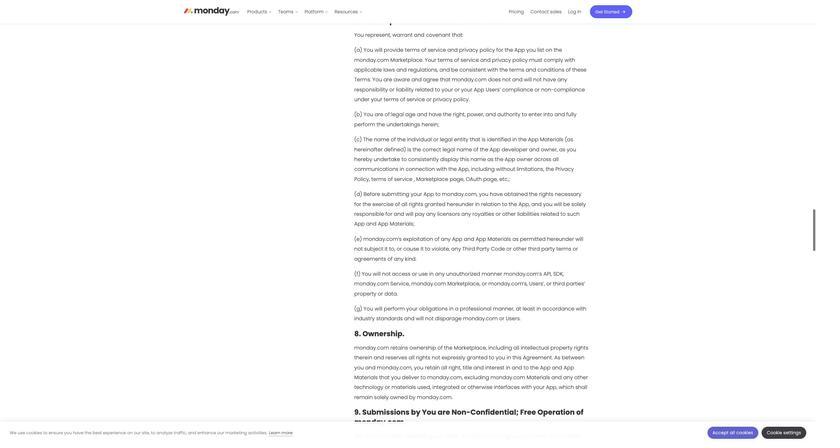 Task type: describe. For each thing, give the bounding box(es) containing it.
you inside the "(c) the name of the individual or legal entity that is identified in the app materials (as hereinafter defined) is the correct legal name of the app developer and owner, as you hereby undertake to consistently display this name as the app owner across all communications in connection with the app, including without limitations, the privacy policy, terms of service , marketplace page, oauth page, etc.;"
[[567, 146, 576, 153]]

main element
[[244, 0, 632, 23]]

list containing products
[[244, 0, 366, 23]]

necessary
[[555, 191, 582, 198]]

to right the 'relation'
[[502, 201, 507, 208]]

privacy
[[556, 166, 574, 173]]

our up we on the right bottom of the page
[[434, 433, 443, 440]]

1 vertical spatial legal
[[440, 136, 453, 143]]

into
[[544, 111, 553, 118]]

2 horizontal spatial as
[[559, 146, 566, 153]]

third
[[462, 245, 475, 253]]

any inside "(a) you will provide terms of service and privacy policy for the app you list on the monday.com marketplace. your terms of service and privacy policy must comply with applicable laws and regulations, and be consistent with the terms and conditions of these terms. you are aware and agree that monday.com does not and will not have any responsibility or liability related to your or your app users' compliance or non-compliance under your terms of service or privacy policy."
[[558, 76, 567, 84]]

materials inside (e) monday.com's exploitation of any app and app materials as permitted hereunder will not subject it to, or cause it to violate, any third party code or other third party terms or agreements of any kind.
[[488, 236, 511, 243]]

0 horizontal spatial privacy
[[433, 96, 452, 103]]

monday.com. inside monday.com retains ownership of the marketplace, including all intellectual property rights therein and reserves all rights not expressly granted to you in this agreement. as between you and monday.com, you retain all right, title and interest in and to the app and app materials that you deliver to monday.com, excluding monday.com materials and any other technology or materials used, integrated or otherwise interfaces with your app, which shall remain solely owned by monday.com.
[[417, 394, 453, 401]]

the up responsible
[[363, 201, 371, 208]]

sdk,
[[553, 270, 564, 278]]

of down to, at the left
[[388, 255, 393, 263]]

applicable
[[354, 66, 382, 74]]

and right into
[[555, 111, 565, 118]]

will left pay
[[406, 210, 414, 218]]

the down across
[[546, 166, 554, 173]]

violate,
[[432, 245, 450, 253]]

or left liability on the top of page
[[389, 86, 395, 93]]

manner,
[[493, 305, 515, 313]]

monday.com logo image
[[184, 4, 239, 18]]

(c) the name of the individual or legal entity that is identified in the app materials (as hereinafter defined) is the correct legal name of the app developer and owner, as you hereby undertake to consistently display this name as the app owner across all communications in connection with the app, including without limitations, the privacy policy, terms of service , marketplace page, oauth page, etc.;
[[354, 136, 576, 183]]

and down responsible
[[366, 220, 377, 228]]

or left data.
[[378, 290, 383, 298]]

1 vertical spatial monday.com,
[[377, 364, 413, 372]]

legal inside (b) you are of legal age and have the right, power, and authority to enter into and fully perform the undertakings herein;
[[391, 111, 404, 118]]

(e)
[[354, 236, 362, 243]]

directly
[[461, 433, 480, 440]]

(g) you will perform your obligations in a professional manner, at least in accordance with industry standards and will not disparage monday.com or users.
[[354, 305, 587, 323]]

materials up technology
[[354, 374, 378, 382]]

monday.com up therein
[[354, 344, 389, 352]]

products
[[247, 8, 267, 15]]

monday.com down consistent
[[452, 76, 487, 84]]

are inside "(a) you will provide terms of service and privacy policy for the app you list on the monday.com marketplace. your terms of service and privacy policy must comply with applicable laws and regulations, and be consistent with the terms and conditions of these terms. you are aware and agree that monday.com does not and will not have any responsibility or liability related to your or your app users' compliance or non-compliance under your terms of service or privacy policy."
[[384, 76, 392, 84]]

and right the age
[[417, 111, 427, 118]]

service inside the "(c) the name of the individual or legal entity that is identified in the app materials (as hereinafter defined) is the correct legal name of the app developer and owner, as you hereby undertake to consistently display this name as the app owner across all communications in connection with the app, including without limitations, the privacy policy, terms of service , marketplace page, oauth page, etc.;"
[[394, 176, 413, 183]]

ownership.
[[363, 329, 405, 339]]

be inside (d) before submitting your app to monday.com, you have obtained the rights necessary for the exercise of all rights granted hereunder in relation to the app, and you will be solely responsible for and will pay any licensors any royalties or other liabilities related to such app and app materials;
[[563, 201, 570, 208]]

communications
[[354, 166, 398, 173]]

of inside (d) before submitting your app to monday.com, you have obtained the rights necessary for the exercise of all rights granted hereunder in relation to the app, and you will be solely responsible for and will pay any licensors any royalties or other liabilities related to such app and app materials;
[[395, 201, 400, 208]]

contact sales link
[[527, 7, 565, 17]]

rights left necessary on the right top
[[539, 191, 554, 198]]

with up the these in the right of the page
[[565, 56, 575, 64]]

confidential;
[[471, 408, 519, 418]]

1 vertical spatial as
[[487, 156, 494, 163]]

monday.com, inside (d) before submitting your app to monday.com, you have obtained the rights necessary for the exercise of all rights granted hereunder in relation to the app, and you will be solely responsible for and will pay any licensors any royalties or other liabilities related to such app and app materials;
[[442, 191, 478, 198]]

users'
[[486, 86, 501, 93]]

are inside 'we are continually developing our offers, directly and through our partners and vendors. you understand and agree that we may develop similar functionality to your app or mak'
[[364, 433, 373, 440]]

our right enhance
[[217, 430, 224, 436]]

log in link
[[565, 7, 585, 17]]

disparage
[[435, 315, 462, 323]]

1 vertical spatial for
[[354, 201, 361, 208]]

the down identified
[[480, 146, 488, 153]]

pay
[[415, 210, 425, 218]]

2 compliance from the left
[[554, 86, 585, 93]]

marketplace, inside monday.com retains ownership of the marketplace, including all intellectual property rights therein and reserves all rights not expressly granted to you in this agreement. as between you and monday.com, you retain all right, title and interest in and to the app and app materials that you deliver to monday.com, excluding monday.com materials and any other technology or materials used, integrated or otherwise interfaces with your app, which shall remain solely owned by monday.com.
[[454, 344, 487, 352]]

connection
[[406, 166, 435, 173]]

the left power,
[[443, 111, 452, 118]]

1 vertical spatial use
[[18, 430, 25, 436]]

or up owned
[[385, 384, 390, 391]]

or right code
[[507, 245, 512, 253]]

not right does
[[502, 76, 511, 84]]

or down manner
[[482, 280, 487, 288]]

subject
[[364, 245, 383, 253]]

fully
[[566, 111, 577, 118]]

manner
[[482, 270, 502, 278]]

agreement.
[[523, 354, 553, 362]]

all down ownership
[[409, 354, 415, 362]]

property inside monday.com retains ownership of the marketplace, including all intellectual property rights therein and reserves all rights not expressly granted to you in this agreement. as between you and monday.com, you retain all right, title and interest in and to the app and app materials that you deliver to monday.com, excluding monday.com materials and any other technology or materials used, integrated or otherwise interfaces with your app, which shall remain solely owned by monday.com.
[[551, 344, 573, 352]]

0 vertical spatial name
[[374, 136, 389, 143]]

you represent, warrant and covenant that:
[[354, 31, 464, 39]]

similar
[[482, 443, 499, 444]]

by inside monday.com retains ownership of the marketplace, including all intellectual property rights therein and reserves all rights not expressly granted to you in this agreement. as between you and monday.com, you retain all right, title and interest in and to the app and app materials that you deliver to monday.com, excluding monday.com materials and any other technology or materials used, integrated or otherwise interfaces with your app, which shall remain solely owned by monday.com.
[[409, 394, 416, 401]]

including inside the "(c) the name of the individual or legal entity that is identified in the app materials (as hereinafter defined) is the correct legal name of the app developer and owner, as you hereby undertake to consistently display this name as the app owner across all communications in connection with the app, including without limitations, the privacy policy, terms of service , marketplace page, oauth page, etc.;"
[[471, 166, 495, 173]]

7.
[[354, 16, 360, 26]]

more
[[282, 430, 293, 436]]

app inside 'we are continually developing our offers, directly and through our partners and vendors. you understand and agree that we may develop similar functionality to your app or mak'
[[553, 443, 563, 444]]

8.
[[354, 329, 361, 339]]

you inside "(a) you will provide terms of service and privacy policy for the app you list on the monday.com marketplace. your terms of service and privacy policy must comply with applicable laws and regulations, and be consistent with the terms and conditions of these terms. you are aware and agree that monday.com does not and will not have any responsibility or liability related to your or your app users' compliance or non-compliance under your terms of service or privacy policy."
[[527, 46, 536, 54]]

0 horizontal spatial your
[[362, 16, 379, 26]]

any right pay
[[426, 210, 436, 218]]

or left the non-
[[535, 86, 540, 93]]

2 vertical spatial legal
[[443, 146, 455, 153]]

teams link
[[275, 7, 301, 17]]

monday.com retains ownership of the marketplace, including all intellectual property rights therein and reserves all rights not expressly granted to you in this agreement. as between you and monday.com, you retain all right, title and interest in and to the app and app materials that you deliver to monday.com, excluding monday.com materials and any other technology or materials used, integrated or otherwise interfaces with your app, which shall remain solely owned by monday.com.
[[354, 344, 589, 401]]

our left 'site,'
[[134, 430, 141, 436]]

will down the represent,
[[375, 46, 383, 54]]

least
[[523, 305, 535, 313]]

on inside dialog
[[127, 430, 133, 436]]

accordance
[[543, 305, 575, 313]]

royalties
[[473, 210, 494, 218]]

you inside (g) you will perform your obligations in a professional manner, at least in accordance with industry standards and will not disparage monday.com or users.
[[364, 305, 373, 313]]

of left the these in the right of the page
[[566, 66, 571, 74]]

monday.com up interfaces
[[491, 374, 525, 382]]

all right the retain
[[441, 364, 447, 372]]

1 vertical spatial name
[[457, 146, 472, 153]]

and down continually
[[397, 443, 407, 444]]

understand
[[365, 443, 395, 444]]

enhance
[[197, 430, 216, 436]]

that inside monday.com retains ownership of the marketplace, including all intellectual property rights therein and reserves all rights not expressly granted to you in this agreement. as between you and monday.com, you retain all right, title and interest in and to the app and app materials that you deliver to monday.com, excluding monday.com materials and any other technology or materials used, integrated or otherwise interfaces with your app, which shall remain solely owned by monday.com.
[[379, 374, 390, 382]]

use inside the (f) you will not access or use in any unauthorized manner monday.com's api, sdk, monday.com service, monday.com marketplace, or monday.com's, users', or third parties' property or data.
[[419, 270, 428, 278]]

functionality
[[500, 443, 532, 444]]

8. ownership.
[[354, 329, 405, 339]]

the down individual
[[413, 146, 421, 153]]

users',
[[529, 280, 545, 288]]

licensors
[[437, 210, 460, 218]]

cookies for all
[[736, 430, 753, 436]]

hereunder inside (d) before submitting your app to monday.com, you have obtained the rights necessary for the exercise of all rights granted hereunder in relation to the app, and you will be solely responsible for and will pay any licensors any royalties or other liabilities related to such app and app materials;
[[447, 201, 474, 208]]

this inside monday.com retains ownership of the marketplace, including all intellectual property rights therein and reserves all rights not expressly granted to you in this agreement. as between you and monday.com, you retain all right, title and interest in and to the app and app materials that you deliver to monday.com, excluding monday.com materials and any other technology or materials used, integrated or otherwise interfaces with your app, which shall remain solely owned by monday.com.
[[513, 354, 522, 362]]

monday.com up 'obligations'
[[411, 280, 446, 288]]

and right therein
[[374, 354, 384, 362]]

1 page, from the left
[[450, 176, 465, 183]]

(a) you will provide terms of service and privacy policy for the app you list on the monday.com marketplace. your terms of service and privacy policy must comply with applicable laws and regulations, and be consistent with the terms and conditions of these terms. you are aware and agree that monday.com does not and will not have any responsibility or liability related to your or your app users' compliance or non-compliance under your terms of service or privacy policy.
[[354, 46, 587, 103]]

obtained
[[504, 191, 528, 198]]

marketplace.
[[390, 56, 424, 64]]

and up consistent
[[480, 56, 491, 64]]

will down must
[[524, 76, 532, 84]]

as inside (e) monday.com's exploitation of any app and app materials as permitted hereunder will not subject it to, or cause it to violate, any third party code or other third party terms or agreements of any kind.
[[513, 236, 519, 243]]

third inside (e) monday.com's exploitation of any app and app materials as permitted hereunder will not subject it to, or cause it to violate, any third party code or other third party terms or agreements of any kind.
[[528, 245, 540, 253]]

code
[[491, 245, 505, 253]]

without
[[496, 166, 515, 173]]

herein;
[[422, 121, 439, 128]]

and down therein
[[365, 364, 376, 372]]

to up used, on the bottom of the page
[[421, 374, 426, 382]]

or up the herein;
[[426, 96, 432, 103]]

not up the non-
[[533, 76, 542, 84]]

offers,
[[444, 433, 460, 440]]

parties'
[[566, 280, 585, 288]]

you down 7.
[[354, 31, 364, 39]]

we use cookies to ensure you have the best experience on our site, to analyze traffic, and enhance our marketing activities. learn more
[[10, 430, 293, 436]]

technology
[[354, 384, 384, 391]]

policy.
[[454, 96, 470, 103]]

traffic,
[[174, 430, 187, 436]]

will up standards on the bottom left of page
[[375, 305, 383, 313]]

or down the excluding
[[461, 384, 466, 391]]

other inside (e) monday.com's exploitation of any app and app materials as permitted hereunder will not subject it to, or cause it to violate, any third party code or other third party terms or agreements of any kind.
[[513, 245, 527, 253]]

activities.
[[248, 430, 267, 436]]

and up that:
[[443, 16, 458, 26]]

products link
[[244, 7, 275, 17]]

of up defined)
[[391, 136, 396, 143]]

experience
[[103, 430, 126, 436]]

granted inside (d) before submitting your app to monday.com, you have obtained the rights necessary for the exercise of all rights granted hereunder in relation to the app, and you will be solely responsible for and will pay any licensors any royalties or other liabilities related to such app and app materials;
[[425, 201, 446, 208]]

and down as
[[552, 364, 562, 372]]

or right to, at the left
[[397, 245, 402, 253]]

on inside "(a) you will provide terms of service and privacy policy for the app you list on the monday.com marketplace. your terms of service and privacy policy must comply with applicable laws and regulations, and be consistent with the terms and conditions of these terms. you are aware and agree that monday.com does not and will not have any responsibility or liability related to your or your app users' compliance or non-compliance under your terms of service or privacy policy."
[[546, 46, 552, 54]]

at
[[516, 305, 521, 313]]

and right power,
[[486, 111, 496, 118]]

1 vertical spatial privacy
[[492, 56, 511, 64]]

and right the regulations,
[[440, 66, 450, 74]]

any inside monday.com retains ownership of the marketplace, including all intellectual property rights therein and reserves all rights not expressly granted to you in this agreement. as between you and monday.com, you retain all right, title and interest in and to the app and app materials that you deliver to monday.com, excluding monday.com materials and any other technology or materials used, integrated or otherwise interfaces with your app, which shall remain solely owned by monday.com.
[[563, 374, 573, 382]]

interest
[[485, 364, 505, 372]]

not inside (g) you will perform your obligations in a professional manner, at least in accordance with industry standards and will not disparage monday.com or users.
[[425, 315, 434, 323]]

service up consistent
[[461, 56, 479, 64]]

as
[[554, 354, 561, 362]]

and up liabilities
[[531, 201, 542, 208]]

warrant
[[393, 31, 413, 39]]

(e) monday.com's exploitation of any app and app materials as permitted hereunder will not subject it to, or cause it to violate, any third party code or other third party terms or agreements of any kind.
[[354, 236, 583, 263]]

service down covenant
[[428, 46, 446, 54]]

cookie settings button
[[762, 427, 807, 439]]

rights up pay
[[409, 201, 423, 208]]

interfaces
[[494, 384, 520, 391]]

granted inside monday.com retains ownership of the marketplace, including all intellectual property rights therein and reserves all rights not expressly granted to you in this agreement. as between you and monday.com, you retain all right, title and interest in and to the app and app materials that you deliver to monday.com, excluding monday.com materials and any other technology or materials used, integrated or otherwise interfaces with your app, which shall remain solely owned by monday.com.
[[467, 354, 488, 362]]

right, inside monday.com retains ownership of the marketplace, including all intellectual property rights therein and reserves all rights not expressly granted to you in this agreement. as between you and monday.com, you retain all right, title and interest in and to the app and app materials that you deliver to monday.com, excluding monday.com materials and any other technology or materials used, integrated or otherwise interfaces with your app, which shall remain solely owned by monday.com.
[[449, 364, 461, 372]]

will down necessary on the right top
[[554, 201, 562, 208]]

rights up between
[[574, 344, 589, 352]]

property inside the (f) you will not access or use in any unauthorized manner monday.com's api, sdk, monday.com service, monday.com marketplace, or monday.com's, users', or third parties' property or data.
[[354, 290, 376, 298]]

submissions
[[362, 408, 410, 418]]

any left "royalties"
[[461, 210, 471, 218]]

in down undertake
[[400, 166, 404, 173]]

that:
[[452, 31, 464, 39]]

the up developer
[[518, 136, 527, 143]]

regulations,
[[408, 66, 438, 74]]

will inside (e) monday.com's exploitation of any app and app materials as permitted hereunder will not subject it to, or cause it to violate, any third party code or other third party terms or agreements of any kind.
[[576, 236, 583, 243]]

in inside (d) before submitting your app to monday.com, you have obtained the rights necessary for the exercise of all rights granted hereunder in relation to the app, and you will be solely responsible for and will pay any licensors any royalties or other liabilities related to such app and app materials;
[[475, 201, 480, 208]]

and down the regulations,
[[412, 76, 422, 84]]

monday.com's inside (e) monday.com's exploitation of any app and app materials as permitted hereunder will not subject it to, or cause it to violate, any third party code or other third party terms or agreements of any kind.
[[363, 236, 402, 243]]

and up which on the right of page
[[552, 374, 562, 382]]

your inside monday.com retains ownership of the marketplace, including all intellectual property rights therein and reserves all rights not expressly granted to you in this agreement. as between you and monday.com, you retain all right, title and interest in and to the app and app materials that you deliver to monday.com, excluding monday.com materials and any other technology or materials used, integrated or otherwise interfaces with your app, which shall remain solely owned by monday.com.
[[533, 384, 545, 391]]

cookies for use
[[26, 430, 42, 436]]

standards
[[376, 315, 403, 323]]

(a)
[[354, 46, 362, 54]]

and inside the "(c) the name of the individual or legal entity that is identified in the app materials (as hereinafter defined) is the correct legal name of the app developer and owner, as you hereby undertake to consistently display this name as the app owner across all communications in connection with the app, including without limitations, the privacy policy, terms of service , marketplace page, oauth page, etc.;"
[[529, 146, 540, 153]]

correct
[[423, 146, 441, 153]]

responsible
[[354, 210, 384, 218]]

ownership
[[410, 344, 436, 352]]

developer
[[502, 146, 528, 153]]

laws
[[383, 66, 395, 74]]

other inside monday.com retains ownership of the marketplace, including all intellectual property rights therein and reserves all rights not expressly granted to you in this agreement. as between you and monday.com, you retain all right, title and interest in and to the app and app materials that you deliver to monday.com, excluding monday.com materials and any other technology or materials used, integrated or otherwise interfaces with your app, which shall remain solely owned by monday.com.
[[574, 374, 588, 382]]

with inside the "(c) the name of the individual or legal entity that is identified in the app materials (as hereinafter defined) is the correct legal name of the app developer and owner, as you hereby undertake to consistently display this name as the app owner across all communications in connection with the app, including without limitations, the privacy policy, terms of service , marketplace page, oauth page, etc.;"
[[437, 166, 447, 173]]

of up the submitting
[[388, 176, 393, 183]]

accept
[[713, 430, 729, 436]]

and right traffic,
[[188, 430, 196, 436]]

rights down ownership
[[416, 354, 430, 362]]

you inside the (f) you will not access or use in any unauthorized manner monday.com's api, sdk, monday.com service, monday.com marketplace, or monday.com's, users', or third parties' property or data.
[[362, 270, 371, 278]]

or up policy.
[[455, 86, 460, 93]]

monday.com down (f)
[[354, 280, 389, 288]]

1 vertical spatial is
[[407, 146, 411, 153]]

monday.com. inside submissions by you are non-confidential; free operation of monday.com.
[[354, 417, 406, 428]]

and up materials;
[[394, 210, 404, 218]]

1 it from the left
[[385, 245, 388, 253]]

vendors.
[[560, 433, 582, 440]]

in right least
[[537, 305, 541, 313]]

(d)
[[354, 191, 362, 198]]

industry
[[354, 315, 375, 323]]

agree inside 'we are continually developing our offers, directly and through our partners and vendors. you understand and agree that we may develop similar functionality to your app or mak'
[[409, 443, 424, 444]]

pricing
[[509, 8, 524, 15]]

and right does
[[512, 76, 523, 84]]

non-
[[452, 408, 471, 418]]

the up comply
[[554, 46, 562, 54]]

service down liability on the top of page
[[407, 96, 425, 103]]

to down agreement.
[[524, 364, 529, 372]]

third inside the (f) you will not access or use in any unauthorized manner monday.com's api, sdk, monday.com service, monday.com marketplace, or monday.com's, users', or third parties' property or data.
[[553, 280, 565, 288]]

in left agreement.
[[507, 354, 511, 362]]

or down "api,"
[[547, 280, 552, 288]]

any up violate, at bottom
[[441, 236, 451, 243]]

otherwise
[[468, 384, 493, 391]]

related inside "(a) you will provide terms of service and privacy policy for the app you list on the monday.com marketplace. your terms of service and privacy policy must comply with applicable laws and regulations, and be consistent with the terms and conditions of these terms. you are aware and agree that monday.com does not and will not have any responsibility or liability related to your or your app users' compliance or non-compliance under your terms of service or privacy policy."
[[415, 86, 434, 93]]

through
[[493, 433, 514, 440]]

service,
[[390, 280, 410, 288]]

0 vertical spatial privacy
[[459, 46, 478, 54]]

contact sales
[[531, 8, 562, 15]]

you up responsibility
[[373, 76, 382, 84]]

comply
[[544, 56, 563, 64]]



Task type: vqa. For each thing, say whether or not it's contained in the screenshot.


Task type: locate. For each thing, give the bounding box(es) containing it.
of down that:
[[454, 56, 459, 64]]

1 vertical spatial hereunder
[[547, 236, 574, 243]]

1 vertical spatial property
[[551, 344, 573, 352]]

with inside (g) you will perform your obligations in a professional manner, at least in accordance with industry standards and will not disparage monday.com or users.
[[576, 305, 587, 313]]

0 vertical spatial policy
[[480, 46, 495, 54]]

materials inside the "(c) the name of the individual or legal entity that is identified in the app materials (as hereinafter defined) is the correct legal name of the app developer and owner, as you hereby undertake to consistently display this name as the app owner across all communications in connection with the app, including without limitations, the privacy policy, terms of service , marketplace page, oauth page, etc.;"
[[540, 136, 564, 143]]

privacy down that:
[[459, 46, 478, 54]]

and up the similar
[[481, 433, 492, 440]]

1 vertical spatial be
[[563, 201, 570, 208]]

page, left etc.;
[[483, 176, 498, 183]]

1 horizontal spatial policy
[[513, 56, 528, 64]]

party
[[541, 245, 555, 253]]

to up interest
[[489, 354, 494, 362]]

list
[[244, 0, 366, 23]]

2 vertical spatial monday.com,
[[427, 374, 463, 382]]

to down the regulations,
[[435, 86, 440, 93]]

unauthorized
[[446, 270, 480, 278]]

1 vertical spatial granted
[[467, 354, 488, 362]]

owned
[[390, 394, 408, 401]]

0 horizontal spatial on
[[127, 430, 133, 436]]

1 vertical spatial including
[[488, 344, 512, 352]]

0 vertical spatial monday.com's
[[363, 236, 402, 243]]

the up does
[[500, 66, 508, 74]]

to left the such
[[561, 210, 566, 218]]

app, inside monday.com retains ownership of the marketplace, including all intellectual property rights therein and reserves all rights not expressly granted to you in this agreement. as between you and monday.com, you retain all right, title and interest in and to the app and app materials that you deliver to monday.com, excluding monday.com materials and any other technology or materials used, integrated or otherwise interfaces with your app, which shall remain solely owned by monday.com.
[[546, 384, 558, 391]]

will down agreements
[[373, 270, 381, 278]]

terms inside the "(c) the name of the individual or legal entity that is identified in the app materials (as hereinafter defined) is the correct legal name of the app developer and owner, as you hereby undertake to consistently display this name as the app owner across all communications in connection with the app, including without limitations, the privacy policy, terms of service , marketplace page, oauth page, etc.;"
[[371, 176, 386, 183]]

by inside submissions by you are non-confidential; free operation of monday.com.
[[411, 408, 421, 418]]

covenant
[[426, 31, 451, 39]]

0 horizontal spatial we
[[10, 430, 16, 436]]

partners
[[525, 433, 547, 440]]

materials
[[540, 136, 564, 143], [488, 236, 511, 243], [354, 374, 378, 382], [527, 374, 550, 382]]

we are continually developing our offers, directly and through our partners and vendors. you understand and agree that we may develop similar functionality to your app or mak
[[354, 433, 589, 444]]

of inside submissions by you are non-confidential; free operation of monday.com.
[[576, 408, 584, 418]]

title
[[463, 364, 472, 372]]

our
[[134, 430, 141, 436], [217, 430, 224, 436], [434, 433, 443, 440], [515, 433, 524, 440]]

your inside "(a) you will provide terms of service and privacy policy for the app you list on the monday.com marketplace. your terms of service and privacy policy must comply with applicable laws and regulations, and be consistent with the terms and conditions of these terms. you are aware and agree that monday.com does not and will not have any responsibility or liability related to your or your app users' compliance or non-compliance under your terms of service or privacy policy."
[[425, 56, 436, 64]]

policy left must
[[513, 56, 528, 64]]

2 horizontal spatial app,
[[546, 384, 558, 391]]

the down agreement.
[[530, 364, 539, 372]]

any down to, at the left
[[394, 255, 404, 263]]

any left unauthorized
[[435, 270, 445, 278]]

get started
[[596, 9, 620, 15]]

for down exercise
[[386, 210, 392, 218]]

under
[[354, 96, 370, 103]]

therein
[[354, 354, 372, 362]]

you inside (b) you are of legal age and have the right, power, and authority to enter into and fully perform the undertakings herein;
[[364, 111, 373, 118]]

these
[[572, 66, 587, 74]]

are up understand
[[364, 433, 373, 440]]

0 vertical spatial for
[[496, 46, 503, 54]]

7. your representations and warranties.
[[354, 16, 503, 26]]

liabilities
[[517, 210, 539, 218]]

2 page, from the left
[[483, 176, 498, 183]]

1 vertical spatial perform
[[384, 305, 405, 313]]

0 vertical spatial perform
[[354, 121, 375, 128]]

0 horizontal spatial policy
[[480, 46, 495, 54]]

cookies inside button
[[736, 430, 753, 436]]

enter
[[529, 111, 542, 118]]

have up the herein;
[[429, 111, 442, 118]]

0 vertical spatial property
[[354, 290, 376, 298]]

1 horizontal spatial solely
[[572, 201, 586, 208]]

the up without
[[495, 156, 503, 163]]

0 vertical spatial is
[[482, 136, 486, 143]]

not down '(e)'
[[354, 245, 363, 253]]

0 horizontal spatial app,
[[458, 166, 470, 173]]

related right liabilities
[[541, 210, 559, 218]]

any left the third
[[451, 245, 461, 253]]

solely inside monday.com retains ownership of the marketplace, including all intellectual property rights therein and reserves all rights not expressly granted to you in this agreement. as between you and monday.com, you retain all right, title and interest in and to the app and app materials that you deliver to monday.com, excluding monday.com materials and any other technology or materials used, integrated or otherwise interfaces with your app, which shall remain solely owned by monday.com.
[[374, 394, 389, 401]]

solely inside (d) before submitting your app to monday.com, you have obtained the rights necessary for the exercise of all rights granted hereunder in relation to the app, and you will be solely responsible for and will pay any licensors any royalties or other liabilities related to such app and app materials;
[[572, 201, 586, 208]]

that inside the "(c) the name of the individual or legal entity that is identified in the app materials (as hereinafter defined) is the correct legal name of the app developer and owner, as you hereby undertake to consistently display this name as the app owner across all communications in connection with the app, including without limitations, the privacy policy, terms of service , marketplace page, oauth page, etc.;"
[[470, 136, 480, 143]]

use
[[419, 270, 428, 278], [18, 430, 25, 436]]

the
[[363, 136, 373, 143]]

sales
[[550, 8, 562, 15]]

etc.;
[[499, 176, 510, 183]]

0 vertical spatial related
[[415, 86, 434, 93]]

you inside submissions by you are non-confidential; free operation of monday.com.
[[422, 408, 436, 418]]

all inside button
[[730, 430, 735, 436]]

you right (g)
[[364, 305, 373, 313]]

your inside 'we are continually developing our offers, directly and through our partners and vendors. you understand and agree that we may develop similar functionality to your app or mak'
[[540, 443, 552, 444]]

right, down expressly
[[449, 364, 461, 372]]

submissions by you are non-confidential; free operation of monday.com.
[[354, 408, 584, 428]]

remain
[[354, 394, 373, 401]]

to left ensure on the bottom
[[43, 430, 47, 436]]

have inside (d) before submitting your app to monday.com, you have obtained the rights necessary for the exercise of all rights granted hereunder in relation to the app, and you will be solely responsible for and will pay any licensors any royalties or other liabilities related to such app and app materials;
[[490, 191, 503, 198]]

permitted
[[520, 236, 546, 243]]

other inside (d) before submitting your app to monday.com, you have obtained the rights necessary for the exercise of all rights granted hereunder in relation to the app, and you will be solely responsible for and will pay any licensors any royalties or other liabilities related to such app and app materials;
[[502, 210, 516, 218]]

1 vertical spatial marketplace,
[[454, 344, 487, 352]]

to inside 'we are continually developing our offers, directly and through our partners and vendors. you understand and agree that we may develop similar functionality to your app or mak'
[[533, 443, 539, 444]]

of inside (b) you are of legal age and have the right, power, and authority to enter into and fully perform the undertakings herein;
[[385, 111, 390, 118]]

app, inside (d) before submitting your app to monday.com, you have obtained the rights necessary for the exercise of all rights granted hereunder in relation to the app, and you will be solely responsible for and will pay any licensors any royalties or other liabilities related to such app and app materials;
[[519, 201, 530, 208]]

0 vertical spatial monday.com.
[[417, 394, 453, 401]]

or inside (d) before submitting your app to monday.com, you have obtained the rights necessary for the exercise of all rights granted hereunder in relation to the app, and you will be solely responsible for and will pay any licensors any royalties or other liabilities related to such app and app materials;
[[496, 210, 501, 218]]

ensure
[[49, 430, 63, 436]]

and right interest
[[512, 364, 522, 372]]

of
[[421, 46, 426, 54], [454, 56, 459, 64], [566, 66, 571, 74], [400, 96, 405, 103], [385, 111, 390, 118], [391, 136, 396, 143], [474, 146, 479, 153], [388, 176, 393, 183], [395, 201, 400, 208], [435, 236, 440, 243], [388, 255, 393, 263], [438, 344, 443, 352], [576, 408, 584, 418]]

0 vertical spatial including
[[471, 166, 495, 173]]

as down (as
[[559, 146, 566, 153]]

1 horizontal spatial cookies
[[736, 430, 753, 436]]

this inside the "(c) the name of the individual or legal entity that is identified in the app materials (as hereinafter defined) is the correct legal name of the app developer and owner, as you hereby undertake to consistently display this name as the app owner across all communications in connection with the app, including without limitations, the privacy policy, terms of service , marketplace page, oauth page, etc.;"
[[460, 156, 469, 163]]

we
[[437, 443, 445, 444]]

or inside the "(c) the name of the individual or legal entity that is identified in the app materials (as hereinafter defined) is the correct legal name of the app developer and owner, as you hereby undertake to consistently display this name as the app owner across all communications in connection with the app, including without limitations, the privacy policy, terms of service , marketplace page, oauth page, etc.;"
[[433, 136, 439, 143]]

defined)
[[384, 146, 406, 153]]

(f)
[[354, 270, 360, 278]]

and left vendors.
[[548, 433, 559, 440]]

0 horizontal spatial cookies
[[26, 430, 42, 436]]

0 vertical spatial be
[[451, 66, 458, 74]]

1 vertical spatial agree
[[409, 443, 424, 444]]

0 vertical spatial right,
[[453, 111, 466, 118]]

1 horizontal spatial it
[[421, 245, 424, 253]]

0 horizontal spatial monday.com.
[[354, 417, 406, 428]]

your
[[362, 16, 379, 26], [425, 56, 436, 64]]

exploitation
[[403, 236, 433, 243]]

does
[[488, 76, 501, 84]]

0 horizontal spatial property
[[354, 290, 376, 298]]

to inside the "(c) the name of the individual or legal entity that is identified in the app materials (as hereinafter defined) is the correct legal name of the app developer and owner, as you hereby undertake to consistently display this name as the app owner across all communications in connection with the app, including without limitations, the privacy policy, terms of service , marketplace page, oauth page, etc.;"
[[402, 156, 407, 163]]

2 horizontal spatial for
[[496, 46, 503, 54]]

right, inside (b) you are of legal age and have the right, power, and authority to enter into and fully perform the undertakings herein;
[[453, 111, 466, 118]]

by down materials
[[409, 394, 416, 401]]

be left consistent
[[451, 66, 458, 74]]

monday.com's inside the (f) you will not access or use in any unauthorized manner monday.com's api, sdk, monday.com service, monday.com marketplace, or monday.com's, users', or third parties' property or data.
[[504, 270, 542, 278]]

have inside (b) you are of legal age and have the right, power, and authority to enter into and fully perform the undertakings herein;
[[429, 111, 442, 118]]

1 horizontal spatial hereunder
[[547, 236, 574, 243]]

1 horizontal spatial use
[[419, 270, 428, 278]]

perform down (b)
[[354, 121, 375, 128]]

by
[[409, 394, 416, 401], [411, 408, 421, 418]]

legal left entity
[[440, 136, 453, 143]]

1 vertical spatial related
[[541, 210, 559, 218]]

0 horizontal spatial be
[[451, 66, 458, 74]]

1 horizontal spatial as
[[513, 236, 519, 243]]

agree inside "(a) you will provide terms of service and privacy policy for the app you list on the monday.com marketplace. your terms of service and privacy policy must comply with applicable laws and regulations, and be consistent with the terms and conditions of these terms. you are aware and agree that monday.com does not and will not have any responsibility or liability related to your or your app users' compliance or non-compliance under your terms of service or privacy policy."
[[423, 76, 439, 84]]

contact
[[531, 8, 549, 15]]

0 vertical spatial granted
[[425, 201, 446, 208]]

our up 'functionality'
[[515, 433, 524, 440]]

privacy
[[459, 46, 478, 54], [492, 56, 511, 64], [433, 96, 452, 103]]

policy,
[[354, 176, 370, 183]]

0 horizontal spatial is
[[407, 146, 411, 153]]

1 vertical spatial by
[[411, 408, 421, 418]]

you
[[354, 31, 364, 39], [364, 46, 373, 54], [373, 76, 382, 84], [364, 111, 373, 118], [362, 270, 371, 278], [364, 305, 373, 313], [422, 408, 436, 418], [354, 443, 364, 444]]

you inside 'we are continually developing our offers, directly and through our partners and vendors. you understand and agree that we may develop similar functionality to your app or mak'
[[354, 443, 364, 444]]

and down must
[[526, 66, 536, 74]]

have inside "(a) you will provide terms of service and privacy policy for the app you list on the monday.com marketplace. your terms of service and privacy policy must comply with applicable laws and regulations, and be consistent with the terms and conditions of these terms. you are aware and agree that monday.com does not and will not have any responsibility or liability related to your or your app users' compliance or non-compliance under your terms of service or privacy policy."
[[543, 76, 556, 84]]

dialog
[[0, 422, 816, 444]]

1 vertical spatial on
[[127, 430, 133, 436]]

to left violate, at bottom
[[425, 245, 430, 253]]

third down permitted
[[528, 245, 540, 253]]

1 vertical spatial policy
[[513, 56, 528, 64]]

1 vertical spatial monday.com.
[[354, 417, 406, 428]]

other up shall
[[574, 374, 588, 382]]

are inside submissions by you are non-confidential; free operation of monday.com.
[[438, 408, 450, 418]]

your inside (g) you will perform your obligations in a professional manner, at least in accordance with industry standards and will not disparage monday.com or users.
[[406, 305, 418, 313]]

0 horizontal spatial hereunder
[[447, 201, 474, 208]]

have
[[543, 76, 556, 84], [429, 111, 442, 118], [490, 191, 503, 198], [73, 430, 83, 436]]

(g)
[[354, 305, 362, 313]]

to inside (b) you are of legal age and have the right, power, and authority to enter into and fully perform the undertakings herein;
[[522, 111, 527, 118]]

0 horizontal spatial it
[[385, 245, 388, 253]]

2 vertical spatial other
[[574, 374, 588, 382]]

will inside the (f) you will not access or use in any unauthorized manner monday.com's api, sdk, monday.com service, monday.com marketplace, or monday.com's, users', or third parties' property or data.
[[373, 270, 381, 278]]

0 horizontal spatial page,
[[450, 176, 465, 183]]

not inside (e) monday.com's exploitation of any app and app materials as permitted hereunder will not subject it to, or cause it to violate, any third party code or other third party terms or agreements of any kind.
[[354, 245, 363, 253]]

for inside "(a) you will provide terms of service and privacy policy for the app you list on the monday.com marketplace. your terms of service and privacy policy must comply with applicable laws and regulations, and be consistent with the terms and conditions of these terms. you are aware and agree that monday.com does not and will not have any responsibility or liability related to your or your app users' compliance or non-compliance under your terms of service or privacy policy."
[[496, 46, 503, 54]]

is
[[482, 136, 486, 143], [407, 146, 411, 153]]

including inside monday.com retains ownership of the marketplace, including all intellectual property rights therein and reserves all rights not expressly granted to you in this agreement. as between you and monday.com, you retain all right, title and interest in and to the app and app materials that you deliver to monday.com, excluding monday.com materials and any other technology or materials used, integrated or otherwise interfaces with your app, which shall remain solely owned by monday.com.
[[488, 344, 512, 352]]

in down violate, at bottom
[[429, 270, 434, 278]]

continually
[[374, 433, 402, 440]]

with inside monday.com retains ownership of the marketplace, including all intellectual property rights therein and reserves all rights not expressly granted to you in this agreement. as between you and monday.com, you retain all right, title and interest in and to the app and app materials that you deliver to monday.com, excluding monday.com materials and any other technology or materials used, integrated or otherwise interfaces with your app, which shall remain solely owned by monday.com.
[[521, 384, 532, 391]]

0 vertical spatial use
[[419, 270, 428, 278]]

data.
[[385, 290, 398, 298]]

this down intellectual
[[513, 354, 522, 362]]

2 vertical spatial name
[[471, 156, 486, 163]]

you right (a)
[[364, 46, 373, 54]]

may
[[446, 443, 458, 444]]

0 horizontal spatial as
[[487, 156, 494, 163]]

solely up submissions
[[374, 394, 389, 401]]

this right display
[[460, 156, 469, 163]]

policy
[[480, 46, 495, 54], [513, 56, 528, 64]]

1 horizontal spatial granted
[[467, 354, 488, 362]]

to right 'site,'
[[151, 430, 155, 436]]

marketplace, inside the (f) you will not access or use in any unauthorized manner monday.com's api, sdk, monday.com service, monday.com marketplace, or monday.com's, users', or third parties' property or data.
[[448, 280, 480, 288]]

related right liability on the top of page
[[415, 86, 434, 93]]

limitations,
[[517, 166, 544, 173]]

2 vertical spatial app,
[[546, 384, 558, 391]]

obligations
[[419, 305, 448, 313]]

api,
[[544, 270, 552, 278]]

you right (f)
[[362, 270, 371, 278]]

teams
[[278, 8, 294, 15]]

granted
[[425, 201, 446, 208], [467, 354, 488, 362]]

resources link
[[332, 7, 366, 17]]

materials down agreement.
[[527, 374, 550, 382]]

1 horizontal spatial be
[[563, 201, 570, 208]]

app, inside the "(c) the name of the individual or legal entity that is identified in the app materials (as hereinafter defined) is the correct legal name of the app developer and owner, as you hereby undertake to consistently display this name as the app owner across all communications in connection with the app, including without limitations, the privacy policy, terms of service , marketplace page, oauth page, etc.;"
[[458, 166, 470, 173]]

across
[[534, 156, 552, 163]]

any inside the (f) you will not access or use in any unauthorized manner monday.com's api, sdk, monday.com service, monday.com marketplace, or monday.com's, users', or third parties' property or data.
[[435, 270, 445, 278]]

and up aware
[[396, 66, 407, 74]]

liability
[[396, 86, 414, 93]]

of down the submitting
[[395, 201, 400, 208]]

and inside (e) monday.com's exploitation of any app and app materials as permitted hereunder will not subject it to, or cause it to violate, any third party code or other third party terms or agreements of any kind.
[[464, 236, 474, 243]]

all inside (d) before submitting your app to monday.com, you have obtained the rights necessary for the exercise of all rights granted hereunder in relation to the app, and you will be solely responsible for and will pay any licensors any royalties or other liabilities related to such app and app materials;
[[402, 201, 407, 208]]

that inside 'we are continually developing our offers, directly and through our partners and vendors. you understand and agree that we may develop similar functionality to your app or mak'
[[426, 443, 436, 444]]

any
[[558, 76, 567, 84], [426, 210, 436, 218], [461, 210, 471, 218], [441, 236, 451, 243], [451, 245, 461, 253], [394, 255, 404, 263], [435, 270, 445, 278], [563, 374, 573, 382]]

1 horizontal spatial privacy
[[459, 46, 478, 54]]

terms.
[[354, 76, 371, 84]]

solely up the such
[[572, 201, 586, 208]]

to inside "(a) you will provide terms of service and privacy policy for the app you list on the monday.com marketplace. your terms of service and privacy policy must comply with applicable laws and regulations, and be consistent with the terms and conditions of these terms. you are aware and agree that monday.com does not and will not have any responsibility or liability related to your or your app users' compliance or non-compliance under your terms of service or privacy policy."
[[435, 86, 440, 93]]

2 vertical spatial privacy
[[433, 96, 452, 103]]

to down marketplace
[[435, 191, 441, 198]]

your
[[442, 86, 453, 93], [461, 86, 473, 93], [371, 96, 382, 103], [411, 191, 422, 198], [406, 305, 418, 313], [533, 384, 545, 391], [540, 443, 552, 444]]

it down exploitation
[[421, 245, 424, 253]]

the left list
[[505, 46, 513, 54]]

hereinafter
[[354, 146, 383, 153]]

represent,
[[365, 31, 391, 39]]

to inside (e) monday.com's exploitation of any app and app materials as permitted hereunder will not subject it to, or cause it to violate, any third party code or other third party terms or agreements of any kind.
[[425, 245, 430, 253]]

1 horizontal spatial on
[[546, 46, 552, 54]]

list
[[537, 46, 544, 54]]

privacy up does
[[492, 56, 511, 64]]

is down individual
[[407, 146, 411, 153]]

in inside the (f) you will not access or use in any unauthorized manner monday.com's api, sdk, monday.com service, monday.com marketplace, or monday.com's, users', or third parties' property or data.
[[429, 270, 434, 278]]

1 compliance from the left
[[502, 86, 533, 93]]

materials;
[[390, 220, 415, 228]]

1 horizontal spatial is
[[482, 136, 486, 143]]

app, up liabilities
[[519, 201, 530, 208]]

of up violate, at bottom
[[435, 236, 440, 243]]

0 horizontal spatial perform
[[354, 121, 375, 128]]

developing
[[404, 433, 433, 440]]

dialog containing we use cookies to ensure you have the best experience on our site, to analyze traffic, and enhance our marketing activities.
[[0, 422, 816, 444]]

and up the excluding
[[474, 364, 484, 372]]

or inside (g) you will perform your obligations in a professional manner, at least in accordance with industry standards and will not disparage monday.com or users.
[[499, 315, 505, 323]]

be inside "(a) you will provide terms of service and privacy policy for the app you list on the monday.com marketplace. your terms of service and privacy policy must comply with applicable laws and regulations, and be consistent with the terms and conditions of these terms. you are aware and agree that monday.com does not and will not have any responsibility or liability related to your or your app users' compliance or non-compliance under your terms of service or privacy policy."
[[451, 66, 458, 74]]

of down liability on the top of page
[[400, 96, 405, 103]]

or right party
[[573, 245, 578, 253]]

0 vertical spatial your
[[362, 16, 379, 26]]

0 horizontal spatial for
[[354, 201, 361, 208]]

1 horizontal spatial property
[[551, 344, 573, 352]]

retains
[[390, 344, 408, 352]]

in up developer
[[512, 136, 517, 143]]

or up correct
[[433, 136, 439, 143]]

0 horizontal spatial third
[[528, 245, 540, 253]]

0 horizontal spatial this
[[460, 156, 469, 163]]

or
[[389, 86, 395, 93], [455, 86, 460, 93], [535, 86, 540, 93], [426, 96, 432, 103], [433, 136, 439, 143], [496, 210, 501, 218], [397, 245, 402, 253], [507, 245, 512, 253], [573, 245, 578, 253], [412, 270, 417, 278], [482, 280, 487, 288], [547, 280, 552, 288], [378, 290, 383, 298], [499, 315, 505, 323], [385, 384, 390, 391], [461, 384, 466, 391], [565, 443, 570, 444]]

monday.com inside (g) you will perform your obligations in a professional manner, at least in accordance with industry standards and will not disparage monday.com or users.
[[463, 315, 498, 323]]

0 horizontal spatial compliance
[[502, 86, 533, 93]]

or down the 'relation'
[[496, 210, 501, 218]]

hereunder inside (e) monday.com's exploitation of any app and app materials as permitted hereunder will not subject it to, or cause it to violate, any third party code or other third party terms or agreements of any kind.
[[547, 236, 574, 243]]

before
[[364, 191, 380, 198]]

1 horizontal spatial related
[[541, 210, 559, 218]]

learn more link
[[269, 430, 293, 436]]

we inside 'we are continually developing our offers, directly and through our partners and vendors. you understand and agree that we may develop similar functionality to your app or mak'
[[354, 433, 363, 440]]

or inside 'we are continually developing our offers, directly and through our partners and vendors. you understand and agree that we may develop similar functionality to your app or mak'
[[565, 443, 570, 444]]

,
[[414, 176, 415, 183]]

materials
[[392, 384, 416, 391]]

with down display
[[437, 166, 447, 173]]

1 horizontal spatial monday.com.
[[417, 394, 453, 401]]

expressly
[[442, 354, 465, 362]]

we for we are continually developing our offers, directly and through our partners and vendors. you understand and agree that we may develop similar functionality to your app or mak
[[354, 433, 363, 440]]

accept all cookies button
[[708, 427, 759, 439]]

1 horizontal spatial perform
[[384, 305, 405, 313]]

of inside monday.com retains ownership of the marketplace, including all intellectual property rights therein and reserves all rights not expressly granted to you in this agreement. as between you and monday.com, you retain all right, title and interest in and to the app and app materials that you deliver to monday.com, excluding monday.com materials and any other technology or materials used, integrated or otherwise interfaces with your app, which shall remain solely owned by monday.com.
[[438, 344, 443, 352]]

0 horizontal spatial granted
[[425, 201, 446, 208]]

1 vertical spatial other
[[513, 245, 527, 253]]

0 vertical spatial third
[[528, 245, 540, 253]]

0 vertical spatial agree
[[423, 76, 439, 84]]

agree down the regulations,
[[423, 76, 439, 84]]

terms inside (e) monday.com's exploitation of any app and app materials as permitted hereunder will not subject it to, or cause it to violate, any third party code or other third party terms or agreements of any kind.
[[557, 245, 571, 253]]

1 vertical spatial monday.com's
[[504, 270, 542, 278]]

cookies right accept
[[736, 430, 753, 436]]

by up developing
[[411, 408, 421, 418]]

and down that:
[[448, 46, 458, 54]]

0 vertical spatial marketplace,
[[448, 280, 480, 288]]

all inside the "(c) the name of the individual or legal entity that is identified in the app materials (as hereinafter defined) is the correct legal name of the app developer and owner, as you hereby undertake to consistently display this name as the app owner across all communications in connection with the app, including without limitations, the privacy policy, terms of service , marketplace page, oauth page, etc.;"
[[553, 156, 559, 163]]

that inside "(a) you will provide terms of service and privacy policy for the app you list on the monday.com marketplace. your terms of service and privacy policy must comply with applicable laws and regulations, and be consistent with the terms and conditions of these terms. you are aware and agree that monday.com does not and will not have any responsibility or liability related to your or your app users' compliance or non-compliance under your terms of service or privacy policy."
[[440, 76, 451, 84]]

your inside (d) before submitting your app to monday.com, you have obtained the rights necessary for the exercise of all rights granted hereunder in relation to the app, and you will be solely responsible for and will pay any licensors any royalties or other liabilities related to such app and app materials;
[[411, 191, 422, 198]]

a
[[455, 305, 459, 313]]

1 vertical spatial app,
[[519, 201, 530, 208]]

agree
[[423, 76, 439, 84], [409, 443, 424, 444]]

will down the such
[[576, 236, 583, 243]]

we for we use cookies to ensure you have the best experience on our site, to analyze traffic, and enhance our marketing activities. learn more
[[10, 430, 16, 436]]

0 vertical spatial on
[[546, 46, 552, 54]]

1 horizontal spatial monday.com's
[[504, 270, 542, 278]]

as left permitted
[[513, 236, 519, 243]]

marketplace,
[[448, 280, 480, 288], [454, 344, 487, 352]]

of up marketplace.
[[421, 46, 426, 54]]

are down laws
[[384, 76, 392, 84]]

to down defined)
[[402, 156, 407, 163]]

0 vertical spatial by
[[409, 394, 416, 401]]

any down 'conditions'
[[558, 76, 567, 84]]

1 vertical spatial this
[[513, 354, 522, 362]]

0 vertical spatial solely
[[572, 201, 586, 208]]

or right access
[[412, 270, 417, 278]]

of up the oauth
[[474, 146, 479, 153]]

not inside monday.com retains ownership of the marketplace, including all intellectual property rights therein and reserves all rights not expressly granted to you in this agreement. as between you and monday.com, you retain all right, title and interest in and to the app and app materials that you deliver to monday.com, excluding monday.com materials and any other technology or materials used, integrated or otherwise interfaces with your app, which shall remain solely owned by monday.com.
[[432, 354, 440, 362]]

between
[[562, 354, 585, 362]]

the right obtained
[[529, 191, 538, 198]]

be
[[451, 66, 458, 74], [563, 201, 570, 208]]

third down 'sdk,'
[[553, 280, 565, 288]]

1 horizontal spatial we
[[354, 433, 363, 440]]

learn
[[269, 430, 280, 436]]

the left best
[[85, 430, 91, 436]]

perform inside (g) you will perform your obligations in a professional manner, at least in accordance with industry standards and will not disparage monday.com or users.
[[384, 305, 405, 313]]

the up defined)
[[397, 136, 406, 143]]

marketplace, down unauthorized
[[448, 280, 480, 288]]

(b) you are of legal age and have the right, power, and authority to enter into and fully perform the undertakings herein;
[[354, 111, 577, 128]]

with up does
[[488, 66, 498, 74]]

owner,
[[541, 146, 558, 153]]

9.
[[354, 408, 362, 418]]

or down vendors.
[[565, 443, 570, 444]]

0 horizontal spatial solely
[[374, 394, 389, 401]]

2 horizontal spatial privacy
[[492, 56, 511, 64]]

1 horizontal spatial for
[[386, 210, 392, 218]]

1 horizontal spatial app,
[[519, 201, 530, 208]]

1 vertical spatial solely
[[374, 394, 389, 401]]

granted up title
[[467, 354, 488, 362]]

not inside the (f) you will not access or use in any unauthorized manner monday.com's api, sdk, monday.com service, monday.com marketplace, or monday.com's, users', or third parties' property or data.
[[382, 270, 391, 278]]

related inside (d) before submitting your app to monday.com, you have obtained the rights necessary for the exercise of all rights granted hereunder in relation to the app, and you will be solely responsible for and will pay any licensors any royalties or other liabilities related to such app and app materials;
[[541, 210, 559, 218]]

1 horizontal spatial your
[[425, 56, 436, 64]]

all right accept
[[730, 430, 735, 436]]

and inside (g) you will perform your obligations in a professional manner, at least in accordance with industry standards and will not disparage monday.com or users.
[[404, 315, 415, 323]]

be down necessary on the right top
[[563, 201, 570, 208]]

0 horizontal spatial related
[[415, 86, 434, 93]]

0 vertical spatial app,
[[458, 166, 470, 173]]

page, left the oauth
[[450, 176, 465, 183]]

perform inside (b) you are of legal age and have the right, power, and authority to enter into and fully perform the undertakings herein;
[[354, 121, 375, 128]]

2 it from the left
[[421, 245, 424, 253]]

are inside (b) you are of legal age and have the right, power, and authority to enter into and fully perform the undertakings herein;
[[375, 111, 383, 118]]

0 horizontal spatial use
[[18, 430, 25, 436]]

oauth
[[466, 176, 482, 183]]

right,
[[453, 111, 466, 118], [449, 364, 461, 372]]

aware
[[394, 76, 410, 84]]

2 vertical spatial as
[[513, 236, 519, 243]]

0 vertical spatial this
[[460, 156, 469, 163]]

monday.com up applicable at the left of page
[[354, 56, 389, 64]]

0 vertical spatial legal
[[391, 111, 404, 118]]



